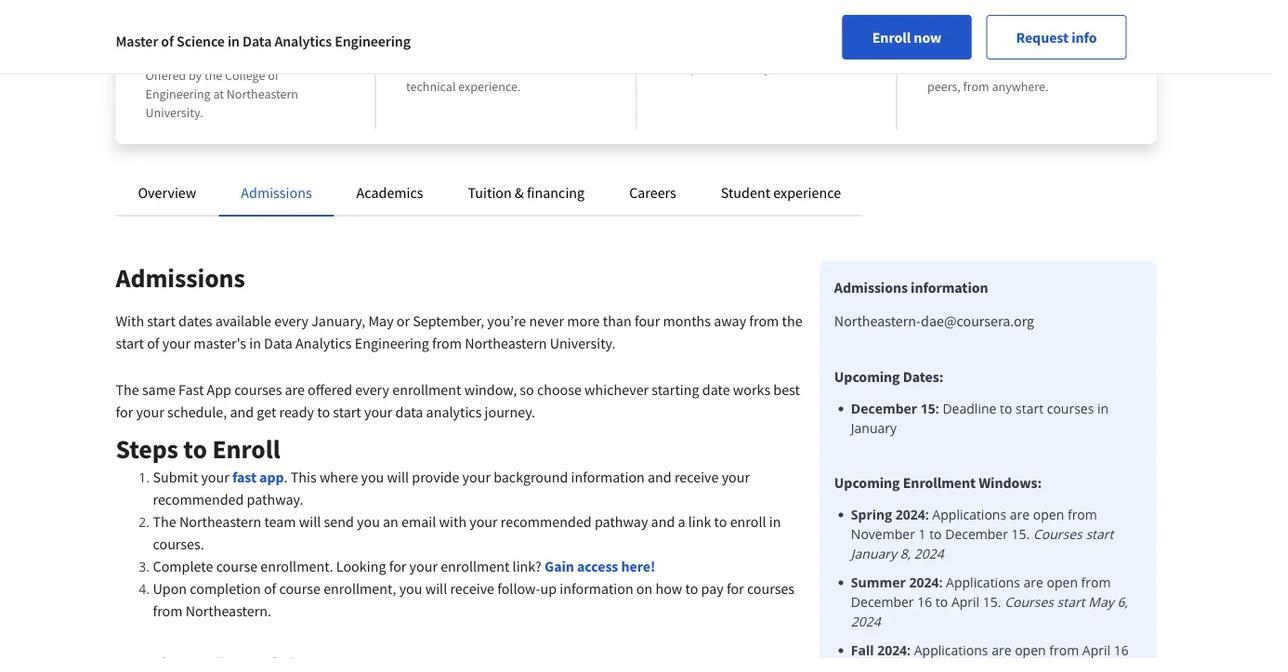 Task type: vqa. For each thing, say whether or not it's contained in the screenshot.
Hassle-
yes



Task type: locate. For each thing, give the bounding box(es) containing it.
engineering up technical
[[335, 32, 411, 50]]

in inside the northeastern team will send you an email with your recommended pathway and a link to enroll in courses. complete course enrollment. looking for your enrollment link? gain access here! upon completion of course enrollment, you will receive follow-up information on how to pay for courses from northeastern.
[[769, 512, 781, 531]]

1 vertical spatial may
[[1089, 593, 1114, 611]]

1 horizontal spatial on
[[1050, 41, 1064, 58]]

courses inside the same fast app courses are offered every enrollment window, so choose whichever starting date works best for your schedule, and get ready to start your data analytics journey.
[[234, 380, 282, 399]]

to down offered
[[317, 402, 330, 421]]

or inside with start dates available every january, may or september, you're never more than four months away from the start of your master's in data analytics engineering from northeastern university.
[[397, 311, 410, 330]]

how
[[656, 579, 683, 598]]

0 horizontal spatial on
[[637, 579, 653, 598]]

2 upcoming from the top
[[835, 473, 900, 492]]

you inside . this where you will provide your background information and receive your recommended pathway.
[[361, 468, 384, 486]]

0 vertical spatial on
[[1050, 41, 1064, 58]]

2024 down the summer
[[851, 613, 881, 630]]

enrollment inside the northeastern team will send you an email with your recommended pathway and a link to enroll in courses. complete course enrollment. looking for your enrollment link? gain access here! upon completion of course enrollment, you will receive follow-up information on how to pay for courses from northeastern.
[[441, 557, 510, 575]]

1 vertical spatial courses
[[1047, 400, 1094, 417]]

completion
[[190, 579, 261, 598]]

information up pathway
[[571, 468, 645, 486]]

student experience link
[[721, 183, 841, 202]]

northeastern
[[227, 86, 298, 102], [465, 334, 547, 352], [179, 512, 261, 531]]

0 horizontal spatial 2024
[[851, 613, 881, 630]]

1 horizontal spatial receive
[[675, 468, 719, 486]]

and inside . this where you will provide your background information and receive your recommended pathway.
[[648, 468, 672, 486]]

may left 6,
[[1089, 593, 1114, 611]]

videos,
[[971, 41, 1010, 58]]

0 horizontal spatial the
[[204, 67, 222, 84]]

0 vertical spatial courses
[[1034, 525, 1083, 543]]

0 vertical spatial university.
[[145, 104, 203, 121]]

3 list item from the top
[[851, 573, 1142, 631]]

applications up april
[[946, 574, 1020, 591]]

start inside deadline to start courses in january
[[1016, 400, 1044, 417]]

0 vertical spatial analytics
[[275, 32, 332, 50]]

information inside the northeastern team will send you an email with your recommended pathway and a link to enroll in courses. complete course enrollment. looking for your enrollment link? gain access here! upon completion of course enrollment, you will receive follow-up information on how to pay for courses from northeastern.
[[560, 579, 634, 598]]

your down dates
[[162, 334, 191, 352]]

enroll left now
[[873, 28, 911, 46]]

1 list item from the top
[[851, 399, 1142, 438]]

1 horizontal spatial enroll
[[873, 28, 911, 46]]

your inside with start dates available every january, may or september, you're never more than four months away from the start of your master's in data analytics engineering from northeastern university.
[[162, 334, 191, 352]]

1 january from the top
[[851, 419, 897, 437]]

enroll inside button
[[873, 28, 911, 46]]

without
[[447, 59, 490, 76]]

for inside the same fast app courses are offered every enrollment window, so choose whichever starting date works best for your schedule, and get ready to start your data analytics journey.
[[116, 402, 133, 421]]

100% online lecture videos, hands-on projects and connection with instructors and peers, from anywhere.
[[928, 15, 1123, 95]]

are up courses start may 6, 2024
[[1024, 574, 1044, 591]]

upcoming for upcoming dates:
[[835, 367, 900, 386]]

and up pathway
[[648, 468, 672, 486]]

december down the summer
[[851, 593, 914, 611]]

1 vertical spatial enrollment
[[441, 557, 510, 575]]

january
[[851, 419, 897, 437], [851, 545, 897, 562]]

to inside the applications are open from november 1 to december 15.
[[930, 525, 942, 543]]

are
[[285, 380, 305, 399], [1010, 506, 1030, 523], [1024, 574, 1044, 591]]

will
[[387, 468, 409, 486], [299, 512, 321, 531], [425, 579, 447, 598]]

request
[[1016, 28, 1069, 46]]

1 vertical spatial 2024
[[851, 613, 881, 630]]

information
[[911, 278, 989, 297], [571, 468, 645, 486], [560, 579, 634, 598]]

open
[[1033, 506, 1065, 523], [1047, 574, 1078, 591]]

2024 inside courses start january 8, 2024
[[914, 545, 944, 562]]

0 vertical spatial information
[[911, 278, 989, 297]]

1 vertical spatial recommended
[[501, 512, 592, 531]]

1 vertical spatial will
[[299, 512, 321, 531]]

0 vertical spatial upcoming
[[835, 367, 900, 386]]

with
[[406, 59, 430, 76], [1015, 59, 1039, 76], [439, 512, 467, 531]]

0 vertical spatial the
[[204, 67, 222, 84]]

data down "available"
[[264, 334, 293, 352]]

conventional
[[492, 59, 563, 76]]

2 horizontal spatial with
[[1015, 59, 1039, 76]]

to right 1
[[930, 525, 942, 543]]

to right link
[[714, 512, 727, 531]]

science
[[177, 32, 225, 50]]

the same fast app courses are offered every enrollment window, so choose whichever starting date works best for your schedule, and get ready to start your data analytics journey.
[[116, 380, 800, 421]]

0 vertical spatial recommended
[[153, 490, 244, 508]]

2 vertical spatial will
[[425, 579, 447, 598]]

1 horizontal spatial may
[[1089, 593, 1114, 611]]

2 horizontal spatial will
[[425, 579, 447, 598]]

courses right april
[[1005, 593, 1054, 611]]

1 vertical spatial january
[[851, 545, 897, 562]]

applications up courses start january 8, 2024
[[933, 506, 1007, 523]]

info
[[1072, 28, 1097, 46]]

1 horizontal spatial with
[[439, 512, 467, 531]]

15. for december
[[1012, 525, 1030, 543]]

recommended up gain
[[501, 512, 592, 531]]

follow-
[[497, 579, 541, 598]]

tuition & financing
[[468, 183, 585, 202]]

2 vertical spatial information
[[560, 579, 634, 598]]

university. down more
[[550, 334, 616, 352]]

data
[[243, 32, 272, 50], [264, 334, 293, 352]]

of down the enrollment.
[[264, 579, 276, 598]]

list item up "windows:"
[[851, 399, 1142, 438]]

every right offered
[[355, 380, 389, 399]]

0 horizontal spatial the
[[116, 380, 139, 399]]

northeastern down submit your fast app
[[179, 512, 261, 531]]

0 vertical spatial may
[[369, 311, 394, 330]]

2024 inside courses start may 6, 2024
[[851, 613, 881, 630]]

1 vertical spatial receive
[[450, 579, 494, 598]]

to right 16
[[936, 593, 948, 611]]

here!
[[621, 557, 656, 575]]

2 vertical spatial are
[[1024, 574, 1044, 591]]

app
[[259, 468, 284, 486]]

2 vertical spatial december
[[851, 593, 914, 611]]

flexibility
[[721, 59, 770, 76]]

the right "by"
[[204, 67, 222, 84]]

0 vertical spatial will
[[387, 468, 409, 486]]

0 vertical spatial course
[[216, 557, 258, 575]]

list item containing spring 2024:
[[851, 505, 1142, 563]]

&
[[515, 183, 524, 202]]

with down . this where you will provide your background information and receive your recommended pathway.
[[439, 512, 467, 531]]

1 vertical spatial university.
[[550, 334, 616, 352]]

upcoming up spring
[[835, 473, 900, 492]]

december
[[851, 400, 918, 417], [945, 525, 1008, 543], [851, 593, 914, 611]]

to right deadline
[[1000, 400, 1013, 417]]

ready
[[279, 402, 314, 421]]

list item down courses start january 8, 2024
[[851, 573, 1142, 631]]

1 vertical spatial open
[[1047, 574, 1078, 591]]

list item
[[851, 399, 1142, 438], [851, 505, 1142, 563], [851, 573, 1142, 631]]

tuition,
[[747, 41, 787, 58]]

1 horizontal spatial recommended
[[501, 512, 592, 531]]

1 vertical spatial 2024:
[[910, 574, 943, 591]]

0 horizontal spatial receive
[[450, 579, 494, 598]]

offered
[[308, 380, 352, 399]]

information inside . this where you will provide your background information and receive your recommended pathway.
[[571, 468, 645, 486]]

with down hands-
[[1015, 59, 1039, 76]]

with
[[116, 311, 144, 330]]

four
[[635, 311, 660, 330]]

list
[[842, 505, 1142, 659]]

fast app link
[[232, 468, 284, 486]]

engineering down offered
[[145, 86, 211, 102]]

on inside the northeastern team will send you an email with your recommended pathway and a link to enroll in courses. complete course enrollment. looking for your enrollment link? gain access here! upon completion of course enrollment, you will receive follow-up information on how to pay for courses from northeastern.
[[637, 579, 653, 598]]

and left get
[[230, 402, 254, 421]]

northeastern inside the northeastern team will send you an email with your recommended pathway and a link to enroll in courses. complete course enrollment. looking for your enrollment link? gain access here! upon completion of course enrollment, you will receive follow-up information on how to pay for courses from northeastern.
[[179, 512, 261, 531]]

0 vertical spatial applications
[[933, 506, 1007, 523]]

may right january,
[[369, 311, 394, 330]]

0 horizontal spatial courses
[[234, 380, 282, 399]]

1 vertical spatial are
[[1010, 506, 1030, 523]]

1 vertical spatial information
[[571, 468, 645, 486]]

the inside the northeastern team will send you an email with your recommended pathway and a link to enroll in courses. complete course enrollment. looking for your enrollment link? gain access here! upon completion of course enrollment, you will receive follow-up information on how to pay for courses from northeastern.
[[153, 512, 176, 531]]

for inside no application required hassle-free pathways for learners with or without conventional technical experience.
[[525, 41, 540, 58]]

on up instructors
[[1050, 41, 1064, 58]]

1 horizontal spatial or
[[433, 59, 444, 76]]

with for team
[[439, 512, 467, 531]]

overview
[[138, 183, 196, 202]]

1 vertical spatial on
[[637, 579, 653, 598]]

your down same
[[136, 402, 164, 421]]

courses inside courses start january 8, 2024
[[1034, 525, 1083, 543]]

january inside deadline to start courses in january
[[851, 419, 897, 437]]

for right allowing
[[838, 41, 853, 58]]

2 list item from the top
[[851, 505, 1142, 563]]

0 vertical spatial 15.
[[1012, 525, 1030, 543]]

0 vertical spatial open
[[1033, 506, 1065, 523]]

receive inside . this where you will provide your background information and receive your recommended pathway.
[[675, 468, 719, 486]]

instructors
[[1041, 59, 1100, 76]]

learners
[[542, 41, 587, 58]]

open up courses start may 6, 2024
[[1047, 574, 1078, 591]]

1 vertical spatial courses
[[1005, 593, 1054, 611]]

0 vertical spatial every
[[274, 311, 309, 330]]

0 vertical spatial 2024
[[914, 545, 944, 562]]

engineering down january,
[[355, 334, 429, 352]]

1 vertical spatial upcoming
[[835, 473, 900, 492]]

an
[[383, 512, 399, 531]]

your up enroll
[[722, 468, 750, 486]]

or
[[433, 59, 444, 76], [397, 311, 410, 330]]

academics
[[357, 183, 423, 202]]

15. for april
[[983, 593, 1002, 611]]

list item down "windows:"
[[851, 505, 1142, 563]]

accredited
[[145, 15, 230, 39]]

engineering inside accredited engineering degree offered by the college of engineering at northeastern university.
[[145, 86, 211, 102]]

and down the tuition, on the top
[[773, 59, 794, 76]]

receive inside the northeastern team will send you an email with your recommended pathway and a link to enroll in courses. complete course enrollment. looking for your enrollment link? gain access here! upon completion of course enrollment, you will receive follow-up information on how to pay for courses from northeastern.
[[450, 579, 494, 598]]

2024: up 1
[[896, 506, 929, 523]]

0 horizontal spatial 15.
[[983, 593, 1002, 611]]

2 vertical spatial courses
[[747, 579, 795, 598]]

open inside the applications are open from november 1 to december 15.
[[1033, 506, 1065, 523]]

upcoming
[[835, 367, 900, 386], [835, 473, 900, 492]]

and left a at the right bottom of the page
[[651, 512, 675, 531]]

2024 down 1
[[914, 545, 944, 562]]

0 vertical spatial january
[[851, 419, 897, 437]]

are up ready
[[285, 380, 305, 399]]

you left an
[[357, 512, 380, 531]]

0 vertical spatial list item
[[851, 399, 1142, 438]]

the left same
[[116, 380, 139, 399]]

or up technical
[[433, 59, 444, 76]]

0 vertical spatial the
[[116, 380, 139, 399]]

enrollment up data
[[392, 380, 461, 399]]

the up courses.
[[153, 512, 176, 531]]

enrollment inside the same fast app courses are offered every enrollment window, so choose whichever starting date works best for your schedule, and get ready to start your data analytics journey.
[[392, 380, 461, 399]]

15. right april
[[983, 593, 1002, 611]]

. this where you will provide your background information and receive your recommended pathway.
[[153, 468, 750, 508]]

control.
[[797, 59, 839, 76]]

receive left follow-
[[450, 579, 494, 598]]

you right where
[[361, 468, 384, 486]]

and inside the same fast app courses are offered every enrollment window, so choose whichever starting date works best for your schedule, and get ready to start your data analytics journey.
[[230, 402, 254, 421]]

will down email
[[425, 579, 447, 598]]

courses
[[234, 380, 282, 399], [1047, 400, 1094, 417], [747, 579, 795, 598]]

1 horizontal spatial 2024
[[914, 545, 944, 562]]

may inside courses start may 6, 2024
[[1089, 593, 1114, 611]]

data
[[396, 402, 423, 421]]

financing
[[527, 183, 585, 202]]

0 vertical spatial 2024:
[[896, 506, 929, 523]]

on down here! at bottom
[[637, 579, 653, 598]]

are inside the applications are open from november 1 to december 15.
[[1010, 506, 1030, 523]]

1 vertical spatial data
[[264, 334, 293, 352]]

of up same
[[147, 334, 159, 352]]

university.
[[145, 104, 203, 121], [550, 334, 616, 352]]

you right enrollment,
[[399, 579, 422, 598]]

0 horizontal spatial may
[[369, 311, 394, 330]]

receive up link
[[675, 468, 719, 486]]

applications inside the applications are open from november 1 to december 15.
[[933, 506, 1007, 523]]

for
[[525, 41, 540, 58], [838, 41, 853, 58], [116, 402, 133, 421], [389, 557, 407, 575], [727, 579, 744, 598]]

upcoming for upcoming enrollment windows:
[[835, 473, 900, 492]]

enrollment up follow-
[[441, 557, 510, 575]]

1 vertical spatial northeastern
[[465, 334, 547, 352]]

0 vertical spatial receive
[[675, 468, 719, 486]]

you
[[361, 468, 384, 486], [357, 512, 380, 531], [399, 579, 422, 598]]

1 horizontal spatial course
[[279, 579, 321, 598]]

list containing spring 2024:
[[842, 505, 1142, 659]]

northeastern-dae@coursera.org
[[835, 311, 1035, 330]]

open for applications are open from november 1 to december 15.
[[1033, 506, 1065, 523]]

1 vertical spatial engineering
[[145, 86, 211, 102]]

0 horizontal spatial recommended
[[153, 490, 244, 508]]

1 vertical spatial every
[[355, 380, 389, 399]]

no application required hassle-free pathways for learners with or without conventional technical experience.
[[406, 15, 593, 95]]

1 horizontal spatial will
[[387, 468, 409, 486]]

for right pay
[[727, 579, 744, 598]]

as-
[[690, 41, 707, 58]]

of inside accredited engineering degree offered by the college of engineering at northeastern university.
[[268, 67, 279, 84]]

0 horizontal spatial with
[[406, 59, 430, 76]]

2 horizontal spatial courses
[[1047, 400, 1094, 417]]

upcoming up december 15:
[[835, 367, 900, 386]]

northeastern down you're
[[465, 334, 547, 352]]

2 vertical spatial list item
[[851, 573, 1142, 631]]

1 horizontal spatial university.
[[550, 334, 616, 352]]

university. inside accredited engineering degree offered by the college of engineering at northeastern university.
[[145, 104, 203, 121]]

0 vertical spatial are
[[285, 380, 305, 399]]

start
[[147, 311, 175, 330], [116, 334, 144, 352], [1016, 400, 1044, 417], [333, 402, 361, 421], [1086, 525, 1114, 543], [1057, 593, 1085, 611]]

january down november in the bottom right of the page
[[851, 545, 897, 562]]

0 vertical spatial northeastern
[[227, 86, 298, 102]]

to inside deadline to start courses in january
[[1000, 400, 1013, 417]]

1 vertical spatial list item
[[851, 505, 1142, 563]]

applications inside applications are open from december 16 to april 15.
[[946, 574, 1020, 591]]

course down the enrollment.
[[279, 579, 321, 598]]

are inside the same fast app courses are offered every enrollment window, so choose whichever starting date works best for your schedule, and get ready to start your data analytics journey.
[[285, 380, 305, 399]]

are down "windows:"
[[1010, 506, 1030, 523]]

recommended down submit your fast app
[[153, 490, 244, 508]]

information up northeastern-dae@coursera.org
[[911, 278, 989, 297]]

data up college
[[243, 32, 272, 50]]

allowing
[[789, 41, 836, 58]]

1 upcoming from the top
[[835, 367, 900, 386]]

1 vertical spatial enroll
[[212, 433, 280, 465]]

1 horizontal spatial courses
[[747, 579, 795, 598]]

university. inside with start dates available every january, may or september, you're never more than four months away from the start of your master's in data analytics engineering from northeastern university.
[[550, 334, 616, 352]]

the
[[116, 380, 139, 399], [153, 512, 176, 531]]

0 vertical spatial enroll
[[873, 28, 911, 46]]

university. down offered
[[145, 104, 203, 121]]

every left january,
[[274, 311, 309, 330]]

september,
[[413, 311, 484, 330]]

academics link
[[357, 183, 423, 202]]

2 january from the top
[[851, 545, 897, 562]]

courses for december
[[1034, 525, 1083, 543]]

your left fast
[[201, 468, 229, 486]]

0 vertical spatial or
[[433, 59, 444, 76]]

1 horizontal spatial every
[[355, 380, 389, 399]]

1 vertical spatial the
[[153, 512, 176, 531]]

for up steps
[[116, 402, 133, 421]]

15. inside applications are open from december 16 to april 15.
[[983, 593, 1002, 611]]

pay
[[701, 579, 724, 598]]

information down access
[[560, 579, 634, 598]]

2024: up 16
[[910, 574, 943, 591]]

2024: for 1
[[896, 506, 929, 523]]

january,
[[312, 311, 366, 330]]

list item containing summer 2024:
[[851, 573, 1142, 631]]

0 horizontal spatial university.
[[145, 104, 203, 121]]

15. down "windows:"
[[1012, 525, 1030, 543]]

are inside applications are open from december 16 to april 15.
[[1024, 574, 1044, 591]]

enroll up fast
[[212, 433, 280, 465]]

for up conventional
[[525, 41, 540, 58]]

northeastern down college
[[227, 86, 298, 102]]

1 vertical spatial or
[[397, 311, 410, 330]]

or left the september,
[[397, 311, 410, 330]]

0 vertical spatial courses
[[234, 380, 282, 399]]

0 horizontal spatial or
[[397, 311, 410, 330]]

send
[[324, 512, 354, 531]]

never
[[529, 311, 564, 330]]

2 vertical spatial engineering
[[355, 334, 429, 352]]

schedule,
[[167, 402, 227, 421]]

0 horizontal spatial every
[[274, 311, 309, 330]]

and inside the pay-as-you-go tuition, allowing for complete flexibility and control.
[[773, 59, 794, 76]]

0 vertical spatial you
[[361, 468, 384, 486]]

courses start january 8, 2024
[[851, 525, 1114, 562]]

degree
[[145, 41, 200, 65]]

january down december 15:
[[851, 419, 897, 437]]

analytics
[[275, 32, 332, 50], [296, 334, 352, 352]]

0 horizontal spatial course
[[216, 557, 258, 575]]

from
[[964, 78, 990, 95], [750, 311, 779, 330], [432, 334, 462, 352], [1068, 506, 1098, 523], [1082, 574, 1111, 591], [153, 601, 183, 620]]

start inside the same fast app courses are offered every enrollment window, so choose whichever starting date works best for your schedule, and get ready to start your data analytics journey.
[[333, 402, 361, 421]]

of right college
[[268, 67, 279, 84]]

april
[[952, 593, 980, 611]]

courses inside courses start may 6, 2024
[[1005, 593, 1054, 611]]

of inside the northeastern team will send you an email with your recommended pathway and a link to enroll in courses. complete course enrollment. looking for your enrollment link? gain access here! upon completion of course enrollment, you will receive follow-up information on how to pay for courses from northeastern.
[[264, 579, 276, 598]]

with inside the northeastern team will send you an email with your recommended pathway and a link to enroll in courses. complete course enrollment. looking for your enrollment link? gain access here! upon completion of course enrollment, you will receive follow-up information on how to pay for courses from northeastern.
[[439, 512, 467, 531]]

courses down "windows:"
[[1034, 525, 1083, 543]]

engineering
[[335, 32, 411, 50], [145, 86, 211, 102], [355, 334, 429, 352]]

0 vertical spatial enrollment
[[392, 380, 461, 399]]

1 vertical spatial analytics
[[296, 334, 352, 352]]

list item containing december 15:
[[851, 399, 1142, 438]]

2024 for november
[[914, 545, 944, 562]]

with inside no application required hassle-free pathways for learners with or without conventional technical experience.
[[406, 59, 430, 76]]

open inside applications are open from december 16 to april 15.
[[1047, 574, 1078, 591]]

15. inside the applications are open from november 1 to december 15.
[[1012, 525, 1030, 543]]

northeastern inside with start dates available every january, may or september, you're never more than four months away from the start of your master's in data analytics engineering from northeastern university.
[[465, 334, 547, 352]]

the right the away
[[782, 311, 803, 330]]

will left provide
[[387, 468, 409, 486]]

course up completion
[[216, 557, 258, 575]]

will left send
[[299, 512, 321, 531]]

december down upcoming dates:
[[851, 400, 918, 417]]

master of science in data analytics engineering
[[116, 32, 411, 50]]

1 vertical spatial you
[[357, 512, 380, 531]]

the inside the same fast app courses are offered every enrollment window, so choose whichever starting date works best for your schedule, and get ready to start your data analytics journey.
[[116, 380, 139, 399]]

1 vertical spatial applications
[[946, 574, 1020, 591]]

are for summer 2024:
[[1024, 574, 1044, 591]]

same
[[142, 380, 176, 399]]

dates
[[178, 311, 212, 330]]

now
[[914, 28, 942, 46]]

1 vertical spatial 15.
[[983, 593, 1002, 611]]

course
[[216, 557, 258, 575], [279, 579, 321, 598]]

open down "windows:"
[[1033, 506, 1065, 523]]

to
[[1000, 400, 1013, 417], [317, 402, 330, 421], [183, 433, 207, 465], [714, 512, 727, 531], [930, 525, 942, 543], [686, 579, 698, 598], [936, 593, 948, 611]]

december right 1
[[945, 525, 1008, 543]]

1 vertical spatial december
[[945, 525, 1008, 543]]

up
[[541, 579, 557, 598]]

your left data
[[364, 402, 393, 421]]

1 horizontal spatial the
[[782, 311, 803, 330]]

with down hassle-
[[406, 59, 430, 76]]

your down email
[[410, 557, 438, 575]]

start inside courses start january 8, 2024
[[1086, 525, 1114, 543]]



Task type: describe. For each thing, give the bounding box(es) containing it.
enrollment.
[[261, 557, 333, 575]]

pathways
[[470, 41, 522, 58]]

from inside the northeastern team will send you an email with your recommended pathway and a link to enroll in courses. complete course enrollment. looking for your enrollment link? gain access here! upon completion of course enrollment, you will receive follow-up information on how to pay for courses from northeastern.
[[153, 601, 183, 620]]

looking
[[336, 557, 386, 575]]

2024: for 16
[[910, 574, 943, 591]]

the inside accredited engineering degree offered by the college of engineering at northeastern university.
[[204, 67, 222, 84]]

at
[[213, 86, 224, 102]]

recommended inside the northeastern team will send you an email with your recommended pathway and a link to enroll in courses. complete course enrollment. looking for your enrollment link? gain access here! upon completion of course enrollment, you will receive follow-up information on how to pay for courses from northeastern.
[[501, 512, 592, 531]]

tuition & financing link
[[468, 183, 585, 202]]

provide
[[412, 468, 460, 486]]

from inside 100% online lecture videos, hands-on projects and connection with instructors and peers, from anywhere.
[[964, 78, 990, 95]]

request info button
[[987, 15, 1127, 59]]

applications are open from november 1 to december 15.
[[851, 506, 1098, 543]]

applications for december
[[933, 506, 1007, 523]]

to inside applications are open from december 16 to april 15.
[[936, 593, 948, 611]]

0 vertical spatial december
[[851, 400, 918, 417]]

of right master
[[161, 32, 174, 50]]

submit
[[153, 468, 198, 486]]

for right looking
[[389, 557, 407, 575]]

0 horizontal spatial enroll
[[212, 433, 280, 465]]

student experience
[[721, 183, 841, 202]]

submit your fast app
[[153, 468, 284, 486]]

data inside with start dates available every january, may or september, you're never more than four months away from the start of your master's in data analytics engineering from northeastern university.
[[264, 334, 293, 352]]

master's
[[194, 334, 246, 352]]

complete
[[153, 557, 213, 575]]

with inside 100% online lecture videos, hands-on projects and connection with instructors and peers, from anywhere.
[[1015, 59, 1039, 76]]

courses inside the northeastern team will send you an email with your recommended pathway and a link to enroll in courses. complete course enrollment. looking for your enrollment link? gain access here! upon completion of course enrollment, you will receive follow-up information on how to pay for courses from northeastern.
[[747, 579, 795, 598]]

with for required
[[406, 59, 430, 76]]

recommended inside . this where you will provide your background information and receive your recommended pathway.
[[153, 490, 244, 508]]

applications are open from december 16 to april 15.
[[851, 574, 1111, 611]]

complete
[[667, 59, 718, 76]]

spring 2024:
[[851, 506, 929, 523]]

pathway
[[595, 512, 648, 531]]

careers link
[[629, 183, 676, 202]]

hands-
[[1012, 41, 1050, 58]]

dates:
[[903, 367, 944, 386]]

enroll now
[[873, 28, 942, 46]]

away
[[714, 311, 747, 330]]

analytics inside with start dates available every january, may or september, you're never more than four months away from the start of your master's in data analytics engineering from northeastern university.
[[296, 334, 352, 352]]

for inside the pay-as-you-go tuition, allowing for complete flexibility and control.
[[838, 41, 853, 58]]

summer
[[851, 574, 906, 591]]

start inside courses start may 6, 2024
[[1057, 593, 1085, 611]]

gain access here! link
[[545, 557, 656, 575]]

100%
[[928, 15, 972, 39]]

courses.
[[153, 534, 204, 553]]

background
[[494, 468, 568, 486]]

application
[[432, 15, 521, 39]]

fast
[[232, 468, 257, 486]]

email
[[402, 512, 436, 531]]

november
[[851, 525, 915, 543]]

by
[[189, 67, 202, 84]]

the for the same fast app courses are offered every enrollment window, so choose whichever starting date works best for your schedule, and get ready to start your data analytics journey.
[[116, 380, 139, 399]]

0 vertical spatial data
[[243, 32, 272, 50]]

date
[[703, 380, 730, 399]]

courses start may 6, 2024
[[851, 593, 1128, 630]]

more
[[567, 311, 600, 330]]

8,
[[900, 545, 911, 562]]

0 horizontal spatial will
[[299, 512, 321, 531]]

northeastern inside accredited engineering degree offered by the college of engineering at northeastern university.
[[227, 86, 298, 102]]

journey.
[[485, 402, 535, 421]]

upcoming dates:
[[835, 367, 944, 386]]

peers,
[[928, 78, 961, 95]]

.
[[284, 468, 288, 486]]

pathway.
[[247, 490, 303, 508]]

may inside with start dates available every january, may or september, you're never more than four months away from the start of your master's in data analytics engineering from northeastern university.
[[369, 311, 394, 330]]

link
[[689, 512, 711, 531]]

pay-as-you-go tuition, allowing for complete flexibility and control.
[[667, 41, 853, 76]]

are for spring 2024:
[[1010, 506, 1030, 523]]

overview link
[[138, 183, 196, 202]]

in inside deadline to start courses in january
[[1098, 400, 1109, 417]]

admissions link
[[241, 183, 312, 202]]

with start dates available every january, may or september, you're never more than four months away from the start of your master's in data analytics engineering from northeastern university.
[[116, 311, 803, 352]]

you-
[[707, 41, 731, 58]]

december inside applications are open from december 16 to april 15.
[[851, 593, 914, 611]]

analytics
[[426, 402, 482, 421]]

the for the northeastern team will send you an email with your recommended pathway and a link to enroll in courses. complete course enrollment. looking for your enrollment link? gain access here! upon completion of course enrollment, you will receive follow-up information on how to pay for courses from northeastern.
[[153, 512, 176, 531]]

0 vertical spatial engineering
[[335, 32, 411, 50]]

from inside applications are open from december 16 to april 15.
[[1082, 574, 1111, 591]]

2024 for december
[[851, 613, 881, 630]]

steps to enroll
[[116, 433, 280, 465]]

engineering inside with start dates available every january, may or september, you're never more than four months away from the start of your master's in data analytics engineering from northeastern university.
[[355, 334, 429, 352]]

technical
[[406, 78, 456, 95]]

enroll
[[730, 512, 766, 531]]

windows:
[[979, 473, 1042, 492]]

steps
[[116, 433, 178, 465]]

the northeastern team will send you an email with your recommended pathway and a link to enroll in courses. complete course enrollment. looking for your enrollment link? gain access here! upon completion of course enrollment, you will receive follow-up information on how to pay for courses from northeastern.
[[153, 512, 795, 620]]

2 vertical spatial you
[[399, 579, 422, 598]]

every inside the same fast app courses are offered every enrollment window, so choose whichever starting date works best for your schedule, and get ready to start your data analytics journey.
[[355, 380, 389, 399]]

january inside courses start january 8, 2024
[[851, 545, 897, 562]]

to up 'submit'
[[183, 433, 207, 465]]

to left pay
[[686, 579, 698, 598]]

courses inside deadline to start courses in january
[[1047, 400, 1094, 417]]

dae@coursera.org
[[921, 311, 1035, 330]]

northeastern.
[[186, 601, 271, 620]]

applications for april
[[946, 574, 1020, 591]]

whichever
[[585, 380, 649, 399]]

or inside no application required hassle-free pathways for learners with or without conventional technical experience.
[[433, 59, 444, 76]]

your right provide
[[463, 468, 491, 486]]

access
[[577, 557, 618, 575]]

team
[[264, 512, 296, 531]]

courses for april
[[1005, 593, 1054, 611]]

will inside . this where you will provide your background information and receive your recommended pathway.
[[387, 468, 409, 486]]

1 vertical spatial course
[[279, 579, 321, 598]]

enroll now button
[[843, 15, 972, 59]]

choose
[[537, 380, 582, 399]]

and up peers,
[[928, 59, 949, 76]]

go
[[731, 41, 744, 58]]

december inside the applications are open from november 1 to december 15.
[[945, 525, 1008, 543]]

your down . this where you will provide your background information and receive your recommended pathway.
[[470, 512, 498, 531]]

to inside the same fast app courses are offered every enrollment window, so choose whichever starting date works best for your schedule, and get ready to start your data analytics journey.
[[317, 402, 330, 421]]

engineering
[[233, 15, 328, 39]]

fast
[[179, 380, 204, 399]]

6,
[[1118, 593, 1128, 611]]

the inside with start dates available every january, may or september, you're never more than four months away from the start of your master's in data analytics engineering from northeastern university.
[[782, 311, 803, 330]]

hassle-
[[406, 41, 446, 58]]

tuition
[[468, 183, 512, 202]]

every inside with start dates available every january, may or september, you're never more than four months away from the start of your master's in data analytics engineering from northeastern university.
[[274, 311, 309, 330]]

of inside with start dates available every january, may or september, you're never more than four months away from the start of your master's in data analytics engineering from northeastern university.
[[147, 334, 159, 352]]

student
[[721, 183, 771, 202]]

on inside 100% online lecture videos, hands-on projects and connection with instructors and peers, from anywhere.
[[1050, 41, 1064, 58]]

deadline to start courses in january
[[851, 400, 1109, 437]]

enrollment
[[903, 473, 976, 492]]

enrollment,
[[324, 579, 396, 598]]

and down projects
[[1102, 59, 1123, 76]]

a
[[678, 512, 686, 531]]

in inside with start dates available every january, may or september, you're never more than four months away from the start of your master's in data analytics engineering from northeastern university.
[[249, 334, 261, 352]]

open for applications are open from december 16 to april 15.
[[1047, 574, 1078, 591]]

window,
[[464, 380, 517, 399]]

december 15:
[[851, 400, 940, 417]]

1
[[919, 525, 926, 543]]

than
[[603, 311, 632, 330]]

admissions information
[[835, 278, 989, 297]]

from inside the applications are open from november 1 to december 15.
[[1068, 506, 1098, 523]]

lecture
[[928, 41, 968, 58]]

and inside the northeastern team will send you an email with your recommended pathway and a link to enroll in courses. complete course enrollment. looking for your enrollment link? gain access here! upon completion of course enrollment, you will receive follow-up information on how to pay for courses from northeastern.
[[651, 512, 675, 531]]



